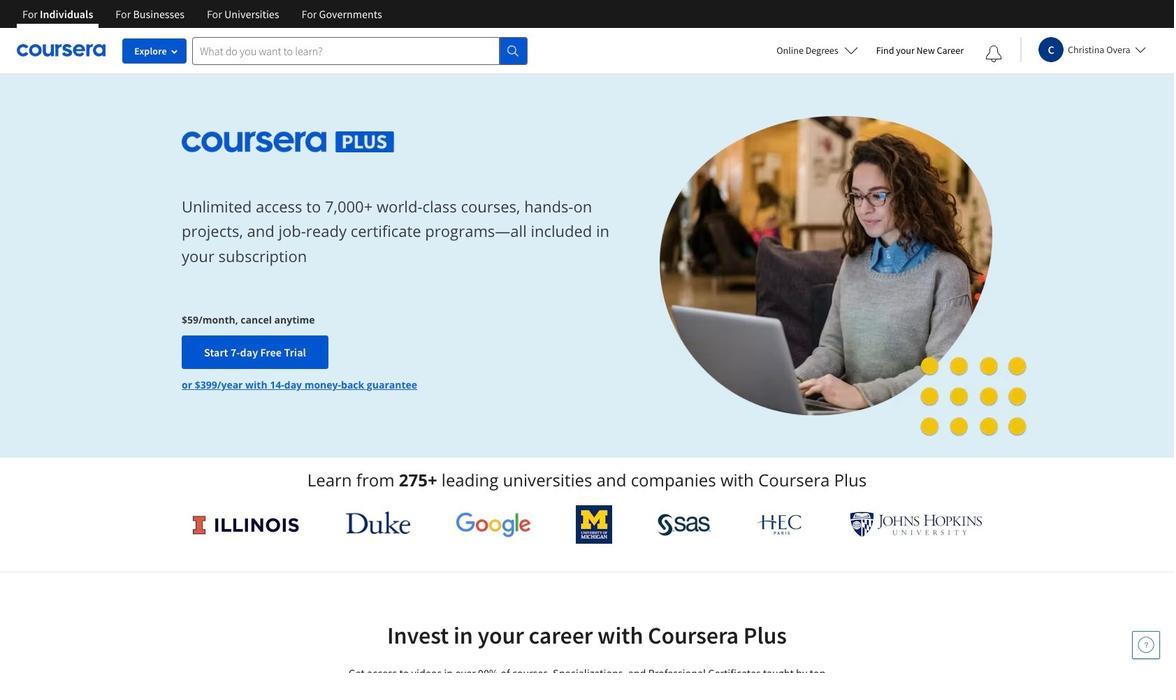 Task type: locate. For each thing, give the bounding box(es) containing it.
university of michigan image
[[576, 505, 613, 544]]

None search field
[[192, 37, 528, 65]]

sas image
[[658, 513, 711, 536]]

duke university image
[[346, 512, 410, 534]]

What do you want to learn? text field
[[192, 37, 500, 65]]

coursera image
[[17, 39, 106, 62]]

google image
[[456, 512, 531, 538]]



Task type: vqa. For each thing, say whether or not it's contained in the screenshot.
bottom list
no



Task type: describe. For each thing, give the bounding box(es) containing it.
banner navigation
[[11, 0, 393, 28]]

johns hopkins university image
[[850, 512, 983, 538]]

help center image
[[1138, 637, 1155, 654]]

university of illinois at urbana-champaign image
[[192, 513, 301, 536]]

coursera plus image
[[182, 131, 394, 152]]

hec paris image
[[756, 510, 805, 539]]



